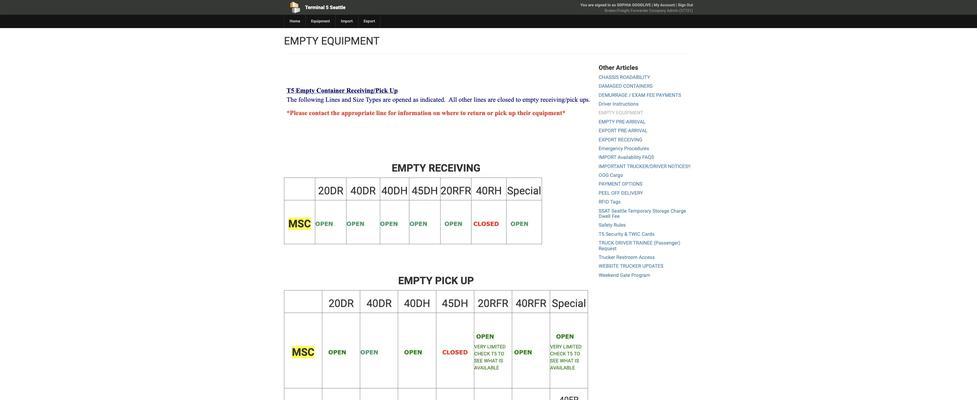 Task type: vqa. For each thing, say whether or not it's contained in the screenshot.
the News
no



Task type: describe. For each thing, give the bounding box(es) containing it.
contact
[[309, 109, 329, 117]]

0 horizontal spatial 20rfr
[[441, 185, 471, 197]]

import link
[[335, 15, 358, 28]]

in
[[608, 3, 611, 7]]

instructions
[[613, 101, 639, 107]]

empty for empty pick up
[[398, 275, 433, 287]]

cards
[[642, 231, 655, 237]]

1 very from the left
[[474, 344, 486, 350]]

45dh for 45dh 20rfr
[[412, 185, 438, 197]]

payment options link
[[599, 181, 643, 187]]

security
[[606, 231, 623, 237]]

2 what from the left
[[560, 358, 574, 364]]

delivery
[[621, 190, 643, 196]]

home link
[[284, 15, 306, 28]]

0 horizontal spatial are
[[383, 96, 391, 103]]

truck
[[599, 240, 614, 246]]

t5 security & twic cards link
[[599, 231, 655, 237]]

2 to from the left
[[574, 351, 580, 357]]

1 vertical spatial 20rfr
[[478, 297, 508, 310]]

empty
[[296, 87, 315, 94]]

chassis
[[599, 74, 619, 80]]

dwell
[[599, 214, 611, 219]]

and
[[342, 96, 351, 103]]

(passenger)
[[654, 240, 681, 246]]

driver
[[615, 240, 632, 246]]

45dh 20rfr
[[412, 185, 471, 197]]

&
[[625, 231, 628, 237]]

sign out link
[[678, 3, 693, 7]]

ssat seattle temporary storage charge dwell fee link
[[599, 208, 686, 219]]

20dr for 40rfr
[[329, 297, 354, 310]]

2 | from the left
[[676, 3, 677, 7]]

opened
[[392, 96, 411, 103]]

2 export from the top
[[599, 137, 617, 142]]

payment
[[599, 181, 621, 187]]

container
[[316, 87, 345, 94]]

seattle inside the other articles chassis roadability damaged containers demurrage / exam fee payments driver instructions empty equipment empty pre-arrival export pre-arrival export receiving emergency procedures import availability faqs important trucker/driver notices!! oog cargo payment options peel off delivery rfid tags ssat seattle temporary storage charge dwell fee safety rules t5 security & twic cards truck driver trainee (passenger) request trucker restroom access website trucker updates weekend gate program
[[612, 208, 627, 214]]

0 horizontal spatial receiving
[[429, 162, 481, 174]]

oog
[[599, 172, 609, 178]]

important trucker/driver notices!! link
[[599, 164, 691, 169]]

0 vertical spatial seattle
[[330, 5, 346, 10]]

or
[[487, 109, 493, 117]]

receiving inside the other articles chassis roadability damaged containers demurrage / exam fee payments driver instructions empty equipment empty pre-arrival export pre-arrival export receiving emergency procedures import availability faqs important trucker/driver notices!! oog cargo payment options peel off delivery rfid tags ssat seattle temporary storage charge dwell fee safety rules t5 security & twic cards truck driver trainee (passenger) request trucker restroom access website trucker updates weekend gate program
[[618, 137, 643, 142]]

pick
[[435, 275, 458, 287]]

emergency
[[599, 146, 623, 151]]

their
[[518, 109, 531, 117]]

sign
[[678, 3, 686, 7]]

emergency procedures link
[[599, 146, 649, 151]]

1 export from the top
[[599, 128, 617, 133]]

forwarder
[[631, 8, 649, 13]]

40rh
[[476, 185, 502, 197]]

information
[[398, 109, 432, 117]]

weekend gate program link
[[599, 272, 650, 278]]

the following lines and size types are opened as indicated.  all other lines are closed to empty receiving/pick ups.
[[287, 96, 590, 103]]

access
[[639, 255, 655, 260]]

request
[[599, 246, 617, 251]]

ssat
[[599, 208, 610, 214]]

import
[[341, 19, 353, 24]]

rules
[[614, 222, 626, 228]]

out
[[687, 3, 693, 7]]

empty for empty equipment
[[284, 35, 319, 47]]

1 limited from the left
[[487, 344, 506, 350]]

40dh for 40rfr
[[404, 297, 430, 310]]

options
[[622, 181, 643, 187]]

gate
[[620, 272, 630, 278]]

1 available from the left
[[474, 365, 499, 371]]

up
[[390, 87, 398, 94]]

0 vertical spatial pre-
[[616, 119, 626, 125]]

t5 inside the other articles chassis roadability damaged containers demurrage / exam fee payments driver instructions empty equipment empty pre-arrival export pre-arrival export receiving emergency procedures import availability faqs important trucker/driver notices!! oog cargo payment options peel off delivery rfid tags ssat seattle temporary storage charge dwell fee safety rules t5 security & twic cards truck driver trainee (passenger) request trucker restroom access website trucker updates weekend gate program
[[599, 231, 605, 237]]

home
[[290, 19, 300, 24]]

*please contact the appropriate line for information on where to return or pick up their equipment*
[[287, 109, 566, 117]]

exam
[[632, 92, 646, 98]]

website trucker updates link
[[599, 264, 664, 269]]

1 very limited check t5 to see what is available from the left
[[474, 344, 506, 371]]

appropriate
[[341, 109, 375, 117]]

2 very from the left
[[550, 344, 562, 350]]

as inside you are signed in as sophia goodlive | my account | sign out broker/freight forwarder company admin (57721)
[[612, 3, 616, 7]]

trucker/driver
[[627, 164, 667, 169]]

special for 40rfr
[[552, 297, 586, 310]]

msc for 40rfr
[[292, 346, 315, 359]]

45dh for 45dh
[[442, 297, 468, 310]]

website
[[599, 264, 619, 269]]

broker/freight
[[605, 8, 630, 13]]

peel off delivery link
[[599, 190, 643, 196]]

all
[[449, 96, 457, 103]]

terminal 5 seattle
[[305, 5, 346, 10]]

my
[[654, 3, 659, 7]]

1 what from the left
[[484, 358, 498, 364]]

payments
[[656, 92, 681, 98]]

1 check from the left
[[474, 351, 490, 357]]

off
[[611, 190, 620, 196]]

empty equipment
[[284, 35, 380, 47]]

empty pre-arrival link
[[599, 119, 646, 125]]

oog cargo link
[[599, 172, 623, 178]]

import availability faqs link
[[599, 155, 654, 160]]

truck driver trainee (passenger) request link
[[599, 240, 681, 251]]

terminal 5 seattle link
[[284, 0, 448, 15]]

faqs
[[642, 155, 654, 160]]

weekend
[[599, 272, 619, 278]]

the
[[331, 109, 340, 117]]

rfid
[[599, 199, 609, 205]]



Task type: locate. For each thing, give the bounding box(es) containing it.
1 vertical spatial 20dr
[[329, 297, 354, 310]]

1 vertical spatial 45dh
[[442, 297, 468, 310]]

export
[[364, 19, 375, 24]]

export up emergency
[[599, 137, 617, 142]]

0 horizontal spatial see
[[474, 358, 483, 364]]

are down up
[[383, 96, 391, 103]]

is
[[499, 358, 503, 364], [575, 358, 579, 364]]

0 horizontal spatial very limited check t5 to see what is available
[[474, 344, 506, 371]]

1 horizontal spatial what
[[560, 358, 574, 364]]

0 vertical spatial 40dh
[[382, 185, 408, 197]]

arrival up export pre-arrival link
[[626, 119, 646, 125]]

0 horizontal spatial special
[[507, 185, 541, 197]]

0 vertical spatial 20dr
[[318, 185, 343, 197]]

1 horizontal spatial as
[[612, 3, 616, 7]]

containers
[[623, 83, 653, 89]]

empty
[[284, 35, 319, 47], [599, 110, 615, 116], [599, 119, 615, 125], [392, 162, 426, 174], [398, 275, 433, 287]]

empty for empty receiving
[[392, 162, 426, 174]]

2 is from the left
[[575, 358, 579, 364]]

1 horizontal spatial 45dh
[[442, 297, 468, 310]]

0 horizontal spatial 45dh
[[412, 185, 438, 197]]

damaged
[[599, 83, 622, 89]]

0 horizontal spatial is
[[499, 358, 503, 364]]

1 vertical spatial equipment
[[616, 110, 643, 116]]

demurrage
[[599, 92, 628, 98]]

1 horizontal spatial is
[[575, 358, 579, 364]]

up
[[461, 275, 474, 287]]

closed
[[497, 96, 514, 103]]

availability
[[618, 155, 641, 160]]

1 horizontal spatial see
[[550, 358, 559, 364]]

export up export receiving link
[[599, 128, 617, 133]]

45dh
[[412, 185, 438, 197], [442, 297, 468, 310]]

1 horizontal spatial limited
[[563, 344, 582, 350]]

empty
[[523, 96, 539, 103]]

are right the lines
[[488, 96, 496, 103]]

1 horizontal spatial receiving
[[618, 137, 643, 142]]

| left sign
[[676, 3, 677, 7]]

0 horizontal spatial limited
[[487, 344, 506, 350]]

0 horizontal spatial seattle
[[330, 5, 346, 10]]

0 vertical spatial 20rfr
[[441, 185, 471, 197]]

0 horizontal spatial equipment
[[321, 35, 380, 47]]

pre- down empty pre-arrival link
[[618, 128, 628, 133]]

1 horizontal spatial special
[[552, 297, 586, 310]]

40dr for 40rfr
[[367, 297, 392, 310]]

1 horizontal spatial to
[[516, 96, 521, 103]]

1 | from the left
[[652, 3, 653, 7]]

you
[[581, 3, 587, 7]]

1 horizontal spatial check
[[550, 351, 566, 357]]

0 horizontal spatial as
[[413, 96, 419, 103]]

roadability
[[620, 74, 650, 80]]

1 vertical spatial as
[[413, 96, 419, 103]]

open
[[315, 220, 333, 227], [347, 220, 365, 227], [380, 220, 398, 227], [410, 220, 428, 227], [445, 220, 463, 227], [511, 220, 529, 227], [474, 333, 494, 340], [550, 333, 574, 340], [322, 349, 346, 356], [360, 349, 378, 356], [398, 349, 422, 356], [512, 349, 532, 356]]

1 horizontal spatial available
[[550, 365, 575, 371]]

demurrage / exam fee payments link
[[599, 92, 681, 98]]

tags
[[610, 199, 621, 205]]

0 horizontal spatial to
[[460, 109, 466, 117]]

safety
[[599, 222, 613, 228]]

are inside you are signed in as sophia goodlive | my account | sign out broker/freight forwarder company admin (57721)
[[588, 3, 594, 7]]

1 vertical spatial special
[[552, 297, 586, 310]]

1 is from the left
[[499, 358, 503, 364]]

1 vertical spatial pre-
[[618, 128, 628, 133]]

0 vertical spatial 40dr
[[351, 185, 376, 197]]

updates
[[643, 264, 664, 269]]

1 horizontal spatial 20rfr
[[478, 297, 508, 310]]

line
[[376, 109, 387, 117]]

other
[[599, 64, 615, 71]]

special for 40rh
[[507, 185, 541, 197]]

pick
[[495, 109, 507, 117]]

very
[[474, 344, 486, 350], [550, 344, 562, 350]]

0 horizontal spatial to
[[498, 351, 504, 357]]

0 horizontal spatial |
[[652, 3, 653, 7]]

0 horizontal spatial check
[[474, 351, 490, 357]]

2 available from the left
[[550, 365, 575, 371]]

twic
[[629, 231, 641, 237]]

2 horizontal spatial are
[[588, 3, 594, 7]]

on
[[433, 109, 440, 117]]

1 see from the left
[[474, 358, 483, 364]]

as
[[612, 3, 616, 7], [413, 96, 419, 103]]

0 vertical spatial to
[[516, 96, 521, 103]]

articles
[[616, 64, 638, 71]]

45dh down the empty receiving
[[412, 185, 438, 197]]

0 vertical spatial equipment
[[321, 35, 380, 47]]

msc for 40rh
[[288, 218, 311, 230]]

seattle
[[330, 5, 346, 10], [612, 208, 627, 214]]

0 horizontal spatial available
[[474, 365, 499, 371]]

1 vertical spatial arrival
[[628, 128, 648, 133]]

0 horizontal spatial closed
[[442, 349, 468, 356]]

1 vertical spatial 40dh
[[404, 297, 430, 310]]

rfid tags link
[[599, 199, 621, 205]]

1 horizontal spatial to
[[574, 351, 580, 357]]

safety rules link
[[599, 222, 626, 228]]

1 horizontal spatial closed
[[474, 220, 499, 227]]

other articles chassis roadability damaged containers demurrage / exam fee payments driver instructions empty equipment empty pre-arrival export pre-arrival export receiving emergency procedures import availability faqs important trucker/driver notices!! oog cargo payment options peel off delivery rfid tags ssat seattle temporary storage charge dwell fee safety rules t5 security & twic cards truck driver trainee (passenger) request trucker restroom access website trucker updates weekend gate program
[[599, 64, 691, 278]]

2 very limited check t5 to see what is available from the left
[[550, 344, 582, 371]]

following
[[298, 96, 324, 103]]

(57721)
[[679, 8, 693, 13]]

charge
[[671, 208, 686, 214]]

receiving/pick
[[541, 96, 578, 103]]

chassis roadability link
[[599, 74, 650, 80]]

1 vertical spatial receiving
[[429, 162, 481, 174]]

limited
[[487, 344, 506, 350], [563, 344, 582, 350]]

equipment down import link
[[321, 35, 380, 47]]

0 vertical spatial special
[[507, 185, 541, 197]]

special
[[507, 185, 541, 197], [552, 297, 586, 310]]

1 vertical spatial seattle
[[612, 208, 627, 214]]

are
[[588, 3, 594, 7], [383, 96, 391, 103], [488, 96, 496, 103]]

other
[[459, 96, 472, 103]]

2 see from the left
[[550, 358, 559, 364]]

import
[[599, 155, 617, 160]]

equipment link
[[306, 15, 335, 28]]

as right in
[[612, 3, 616, 7]]

very limited check t5 to see what is available
[[474, 344, 506, 371], [550, 344, 582, 371]]

empty receiving
[[392, 162, 481, 174]]

20dr for 40rh
[[318, 185, 343, 197]]

sophia
[[617, 3, 631, 7]]

receiving
[[618, 137, 643, 142], [429, 162, 481, 174]]

program
[[632, 272, 650, 278]]

fee
[[612, 214, 620, 219]]

5
[[326, 5, 329, 10]]

0 vertical spatial receiving
[[618, 137, 643, 142]]

driver
[[599, 101, 612, 107]]

signed
[[595, 3, 607, 7]]

receiving up the emergency procedures link on the right
[[618, 137, 643, 142]]

45dh down pick
[[442, 297, 468, 310]]

trucker restroom access link
[[599, 255, 655, 260]]

0 vertical spatial closed
[[474, 220, 499, 227]]

1 vertical spatial to
[[460, 109, 466, 117]]

damaged containers link
[[599, 83, 653, 89]]

1 vertical spatial 40dr
[[367, 297, 392, 310]]

are right you
[[588, 3, 594, 7]]

40dh for 40rh
[[382, 185, 408, 197]]

1 horizontal spatial very
[[550, 344, 562, 350]]

0 horizontal spatial what
[[484, 358, 498, 364]]

where
[[442, 109, 459, 117]]

as up information at the top of page
[[413, 96, 419, 103]]

| left the my
[[652, 3, 653, 7]]

0 horizontal spatial very
[[474, 344, 486, 350]]

to right "where"
[[460, 109, 466, 117]]

to
[[516, 96, 521, 103], [460, 109, 466, 117]]

equipment down instructions
[[616, 110, 643, 116]]

0 vertical spatial arrival
[[626, 119, 646, 125]]

available
[[474, 365, 499, 371], [550, 365, 575, 371]]

restroom
[[616, 255, 638, 260]]

temporary
[[628, 208, 651, 214]]

to left empty
[[516, 96, 521, 103]]

1 horizontal spatial equipment
[[616, 110, 643, 116]]

1 horizontal spatial very limited check t5 to see what is available
[[550, 344, 582, 371]]

40dr
[[351, 185, 376, 197], [367, 297, 392, 310]]

1 horizontal spatial |
[[676, 3, 677, 7]]

0 vertical spatial as
[[612, 3, 616, 7]]

equipment inside the other articles chassis roadability damaged containers demurrage / exam fee payments driver instructions empty equipment empty pre-arrival export pre-arrival export receiving emergency procedures import availability faqs important trucker/driver notices!! oog cargo payment options peel off delivery rfid tags ssat seattle temporary storage charge dwell fee safety rules t5 security & twic cards truck driver trainee (passenger) request trucker restroom access website trucker updates weekend gate program
[[616, 110, 643, 116]]

lines
[[474, 96, 486, 103]]

receiving up 45dh 20rfr
[[429, 162, 481, 174]]

empty pick up
[[398, 275, 474, 287]]

return
[[468, 109, 486, 117]]

2 check from the left
[[550, 351, 566, 357]]

1 vertical spatial export
[[599, 137, 617, 142]]

1 vertical spatial closed
[[442, 349, 468, 356]]

1 vertical spatial msc
[[292, 346, 315, 359]]

40dr for 40rh
[[351, 185, 376, 197]]

receiving/pick
[[346, 87, 388, 94]]

trucker
[[599, 255, 615, 260]]

2 limited from the left
[[563, 344, 582, 350]]

0 vertical spatial export
[[599, 128, 617, 133]]

0 vertical spatial msc
[[288, 218, 311, 230]]

seattle right '5'
[[330, 5, 346, 10]]

seattle down tags
[[612, 208, 627, 214]]

ups.
[[580, 96, 590, 103]]

arrival up "procedures"
[[628, 128, 648, 133]]

1 horizontal spatial seattle
[[612, 208, 627, 214]]

export link
[[358, 15, 380, 28]]

cargo
[[610, 172, 623, 178]]

pre- up export pre-arrival link
[[616, 119, 626, 125]]

1 horizontal spatial are
[[488, 96, 496, 103]]

see
[[474, 358, 483, 364], [550, 358, 559, 364]]

0 vertical spatial 45dh
[[412, 185, 438, 197]]

account
[[660, 3, 675, 7]]

lines
[[326, 96, 340, 103]]

1 to from the left
[[498, 351, 504, 357]]



